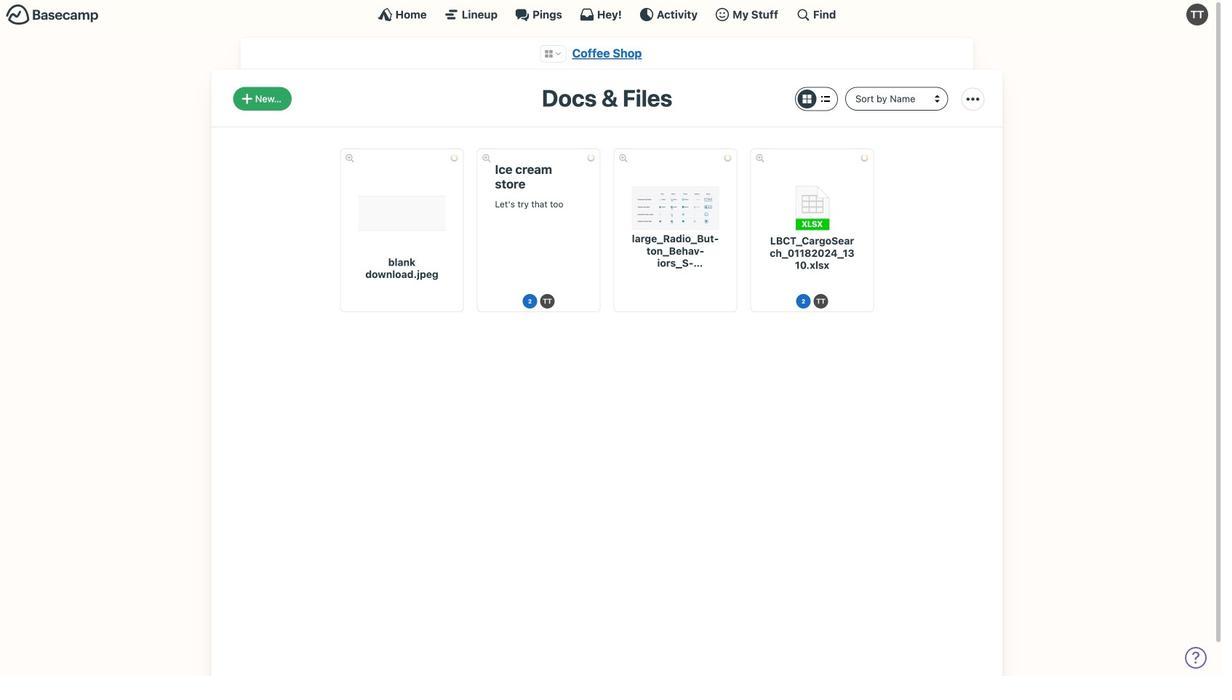 Task type: describe. For each thing, give the bounding box(es) containing it.
terry turtle image inside main element
[[1187, 4, 1209, 25]]



Task type: vqa. For each thing, say whether or not it's contained in the screenshot.
the Fri associated with December
no



Task type: locate. For each thing, give the bounding box(es) containing it.
switch accounts image
[[6, 4, 99, 26]]

0 horizontal spatial terry turtle image
[[814, 294, 829, 309]]

main element
[[0, 0, 1215, 28]]

0 vertical spatial terry turtle image
[[1187, 4, 1209, 25]]

1 horizontal spatial terry turtle image
[[1187, 4, 1209, 25]]

terry turtle image
[[540, 294, 555, 309]]

keyboard shortcut: ⌘ + / image
[[796, 7, 811, 22]]

1 vertical spatial terry turtle image
[[814, 294, 829, 309]]

terry turtle image
[[1187, 4, 1209, 25], [814, 294, 829, 309]]



